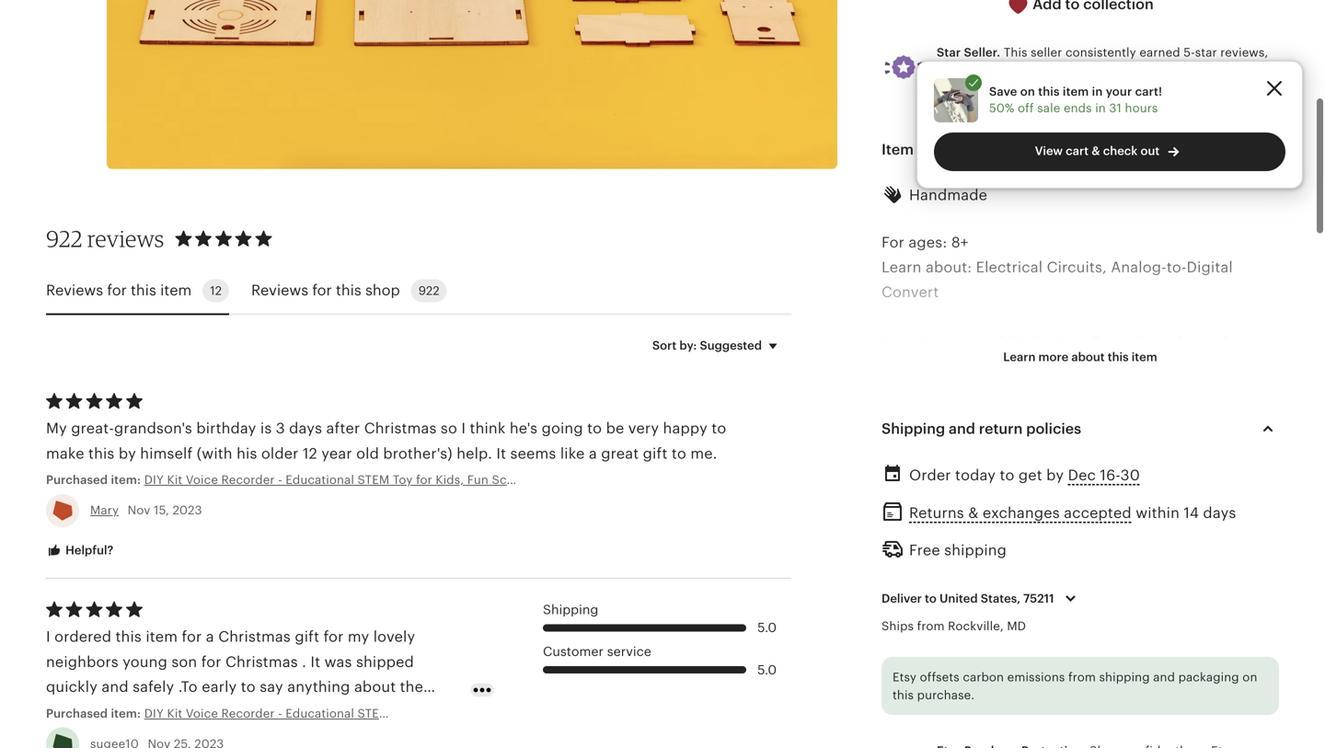 Task type: vqa. For each thing, say whether or not it's contained in the screenshot.
Texas Longhorns Led metal sign, wall decor, man cave decor. IMAGE
no



Task type: describe. For each thing, give the bounding box(es) containing it.
diy inside 'introducing our diy kit voice recorder - the perfect educational stem toy for kids! watch as their eyes light up when they press the record button and hear their own voice playback! this hands-on project allows little ones to dive into the world of electronics and learn how voice recorder modules work. with easy-to-follow instructions and all the necessary components included, your child will enjoy assembling their very own voice recorder. this kit not only sparks creativity and problem-solving skills but also enhances their understanding of technology.  a truly engaging and educational gift for any budding young mind.'
[[998, 334, 1022, 351]]

stem down old
[[358, 473, 390, 487]]

cart!
[[1136, 85, 1163, 98]]

helpful? button
[[32, 534, 127, 568]]

their down eyes
[[1224, 384, 1257, 401]]

1 educational from the top
[[882, 359, 967, 376]]

work.
[[1091, 459, 1130, 476]]

recorder for second the diy kit voice recorder - educational stem toy for kids, fun science crafts stem kit link from the bottom of the page
[[221, 473, 275, 487]]

when
[[905, 384, 944, 401]]

recorder
[[959, 459, 1021, 476]]

service
[[607, 644, 652, 659]]

but
[[1073, 560, 1098, 576]]

2 educational from the top
[[286, 707, 354, 721]]

order
[[910, 467, 952, 484]]

to left be
[[587, 420, 602, 437]]

and down creativity
[[1222, 585, 1249, 601]]

stem down customer service on the left bottom of the page
[[581, 707, 613, 721]]

0 horizontal spatial 12
[[210, 284, 222, 298]]

into
[[974, 434, 1002, 451]]

details
[[918, 141, 965, 158]]

purchased item: diy kit voice recorder - educational stem toy for kids, fun science crafts stem kit for first the diy kit voice recorder - educational stem toy for kids, fun science crafts stem kit link from the bottom
[[46, 707, 632, 721]]

your inside 'introducing our diy kit voice recorder - the perfect educational stem toy for kids! watch as their eyes light up when they press the record button and hear their own voice playback! this hands-on project allows little ones to dive into the world of electronics and learn how voice recorder modules work. with easy-to-follow instructions and all the necessary components included, your child will enjoy assembling their very own voice recorder. this kit not only sparks creativity and problem-solving skills but also enhances their understanding of technology.  a truly engaging and educational gift for any budding young mind.'
[[953, 510, 985, 526]]

gift inside 'introducing our diy kit voice recorder - the perfect educational stem toy for kids! watch as their eyes light up when they press the record button and hear their own voice playback! this hands-on project allows little ones to dive into the world of electronics and learn how voice recorder modules work. with easy-to-follow instructions and all the necessary components included, your child will enjoy assembling their very own voice recorder. this kit not only sparks creativity and problem-solving skills but also enhances their understanding of technology.  a truly engaging and educational gift for any budding young mind.'
[[971, 610, 995, 626]]

2 diy kit voice recorder - educational stem toy for kids, fun science crafts stem kit link from the top
[[144, 705, 632, 722]]

convert
[[882, 284, 939, 301]]

and down today
[[971, 484, 998, 501]]

christmas inside my great-grandson's birthday is 3 days after christmas so i think he's  going to be very happy to make this by himself (with his older 12 year old brother's) help. it seems like a great gift to me.
[[364, 420, 437, 437]]

kit down himself
[[167, 473, 183, 487]]

reviews,
[[1221, 46, 1269, 59]]

light
[[1246, 359, 1278, 376]]

sparks
[[1146, 535, 1192, 551]]

about inside learn more about this item dropdown button
[[1072, 350, 1105, 364]]

2 vertical spatial christmas
[[226, 654, 298, 671]]

922 reviews
[[46, 225, 164, 252]]

shipped inside i ordered this item for a christmas gift for my lovely neighbors young son for christmas . it was shipped quickly and safely .to early to say anything about the quality yet till after the holidays
[[356, 654, 414, 671]]

on inside save on this item in your cart! 50% off sale ends in 31 hours
[[1021, 85, 1036, 98]]

and inside "shipping and return policies" dropdown button
[[949, 421, 976, 437]]

0 vertical spatial of
[[1078, 434, 1092, 451]]

to up me.
[[712, 420, 727, 437]]

1 vertical spatial by
[[1047, 467, 1064, 484]]

enjoy
[[1057, 510, 1097, 526]]

components
[[1127, 484, 1217, 501]]

till
[[125, 704, 143, 721]]

on inside 'introducing our diy kit voice recorder - the perfect educational stem toy for kids! watch as their eyes light up when they press the record button and hear their own voice playback! this hands-on project allows little ones to dive into the world of electronics and learn how voice recorder modules work. with easy-to-follow instructions and all the necessary components included, your child will enjoy assembling their very own voice recorder. this kit not only sparks creativity and problem-solving skills but also enhances their understanding of technology.  a truly engaging and educational gift for any budding young mind.'
[[1114, 409, 1132, 426]]

i ordered this item for a christmas gift for my lovely neighbors young son for christmas . it was shipped quickly and safely .to early to say anything about the quality yet till after the holidays
[[46, 629, 424, 721]]

item details button
[[865, 128, 1296, 172]]

eyes
[[1209, 359, 1242, 376]]

learn inside dropdown button
[[1004, 350, 1036, 364]]

was
[[325, 654, 352, 671]]

problem-
[[913, 560, 979, 576]]

customer
[[543, 644, 604, 659]]

introducing our diy kit voice recorder - the perfect educational stem toy for kids! watch as their eyes light up when they press the record button and hear their own voice playback! this hands-on project allows little ones to dive into the world of electronics and learn how voice recorder modules work. with easy-to-follow instructions and all the necessary components included, your child will enjoy assembling their very own voice recorder. this kit not only sparks creativity and problem-solving skills but also enhances their understanding of technology.  a truly engaging and educational gift for any budding young mind.
[[882, 334, 1278, 626]]

press
[[983, 384, 1022, 401]]

1 voice from the top
[[916, 409, 955, 426]]

1 educational from the top
[[286, 473, 354, 487]]

and up project
[[1157, 384, 1184, 401]]

so
[[441, 420, 458, 437]]

2 educational from the top
[[882, 610, 967, 626]]

reviews for reviews for this item
[[46, 282, 103, 299]]

birthday
[[196, 420, 256, 437]]

the down get
[[1023, 484, 1046, 501]]

the down '.to'
[[185, 704, 208, 721]]

kit down the service
[[616, 707, 632, 721]]

and inside etsy offsets carbon emissions from shipping and packaging on this purchase.
[[1154, 670, 1176, 684]]

is
[[260, 420, 272, 437]]

reviews for reviews for this shop
[[251, 282, 309, 299]]

great-
[[71, 420, 114, 437]]

neighbors
[[46, 654, 119, 671]]

like
[[560, 445, 585, 462]]

he's
[[510, 420, 538, 437]]

- inside 'introducing our diy kit voice recorder - the perfect educational stem toy for kids! watch as their eyes light up when they press the record button and hear their own voice playback! this hands-on project allows little ones to dive into the world of electronics and learn how voice recorder modules work. with easy-to-follow instructions and all the necessary components included, your child will enjoy assembling their very own voice recorder. this kit not only sparks creativity and problem-solving skills but also enhances their understanding of technology.  a truly engaging and educational gift for any budding young mind.'
[[1163, 334, 1168, 351]]

stem inside 'introducing our diy kit voice recorder - the perfect educational stem toy for kids! watch as their eyes light up when they press the record button and hear their own voice playback! this hands-on project allows little ones to dive into the world of electronics and learn how voice recorder modules work. with easy-to-follow instructions and all the necessary components included, your child will enjoy assembling their very own voice recorder. this kit not only sparks creativity and problem-solving skills but also enhances their understanding of technology.  a truly engaging and educational gift for any budding young mind.'
[[971, 359, 1010, 376]]

states,
[[981, 592, 1021, 606]]

free
[[910, 542, 941, 559]]

reviews for this shop
[[251, 282, 400, 299]]

view cart & check out
[[1035, 144, 1160, 158]]

your inside save on this item in your cart! 50% off sale ends in 31 hours
[[1106, 85, 1133, 98]]

.to
[[178, 679, 198, 696]]

12 inside my great-grandson's birthday is 3 days after christmas so i think he's  going to be very happy to make this by himself (with his older 12 year old brother's) help. it seems like a great gift to me.
[[303, 445, 318, 462]]

2 vertical spatial this
[[1029, 535, 1058, 551]]

this left shop
[[336, 282, 362, 299]]

my
[[46, 420, 67, 437]]

to left me.
[[672, 445, 687, 462]]

and up deliver
[[882, 560, 909, 576]]

shipped inside the 'this seller consistently earned 5-star reviews, shipped on time, and replied quickly to any messages they received.'
[[937, 62, 984, 76]]

stem down my
[[358, 707, 390, 721]]

early
[[202, 679, 237, 696]]

returns
[[910, 505, 965, 522]]

our
[[970, 334, 994, 351]]

8+
[[952, 234, 969, 251]]

after inside my great-grandson's birthday is 3 days after christmas so i think he's  going to be very happy to make this by himself (with his older 12 year old brother's) help. it seems like a great gift to me.
[[326, 420, 360, 437]]

the down lovely
[[400, 679, 424, 696]]

carbon
[[963, 670, 1005, 684]]

to up all on the bottom right of the page
[[1000, 467, 1015, 484]]

i inside i ordered this item for a christmas gift for my lovely neighbors young son for christmas . it was shipped quickly and safely .to early to say anything about the quality yet till after the holidays
[[46, 629, 50, 646]]

electrical
[[976, 259, 1043, 276]]

kids!
[[1065, 359, 1099, 376]]

electronics
[[1097, 434, 1176, 451]]

shipping for shipping and return policies
[[882, 421, 946, 437]]

1 vertical spatial this
[[1032, 409, 1061, 426]]

hands-
[[1065, 409, 1114, 426]]

30
[[1121, 467, 1141, 484]]

as
[[1152, 359, 1168, 376]]

within
[[1136, 505, 1180, 522]]

2 vertical spatial voice
[[186, 707, 218, 721]]

a
[[1099, 585, 1109, 601]]

reviews for this item
[[46, 282, 192, 299]]

learn more about this item
[[1004, 350, 1158, 364]]

skills
[[1034, 560, 1069, 576]]

this down reviews
[[131, 282, 156, 299]]

recorder.
[[959, 535, 1025, 551]]

0 horizontal spatial shipping
[[945, 542, 1007, 559]]

days for 14
[[1204, 505, 1237, 522]]

it inside i ordered this item for a christmas gift for my lovely neighbors young son for christmas . it was shipped quickly and safely .to early to say anything about the quality yet till after the holidays
[[311, 654, 321, 671]]

solving
[[979, 560, 1030, 576]]

quickly inside the 'this seller consistently earned 5-star reviews, shipped on time, and replied quickly to any messages they received.'
[[1108, 62, 1150, 76]]

his
[[237, 445, 257, 462]]

deliver to united states, 75211
[[882, 592, 1055, 606]]

enhances
[[1135, 560, 1204, 576]]

this inside my great-grandson's birthday is 3 days after christmas so i think he's  going to be very happy to make this by himself (with his older 12 year old brother's) help. it seems like a great gift to me.
[[88, 445, 115, 462]]

and up easy-
[[1181, 434, 1207, 451]]

up
[[882, 384, 901, 401]]

himself
[[140, 445, 193, 462]]

mary
[[90, 504, 119, 518]]

31
[[1110, 101, 1122, 115]]

follow
[[1228, 459, 1272, 476]]

they inside the 'this seller consistently earned 5-star reviews, shipped on time, and replied quickly to any messages they received.'
[[1253, 62, 1279, 76]]

0 vertical spatial in
[[1092, 85, 1103, 98]]

1 vertical spatial in
[[1096, 101, 1106, 115]]

kit down '.to'
[[167, 707, 183, 721]]

truly
[[1113, 585, 1146, 601]]

watch
[[1103, 359, 1148, 376]]

after inside i ordered this item for a christmas gift for my lovely neighbors young son for christmas . it was shipped quickly and safely .to early to say anything about the quality yet till after the holidays
[[147, 704, 181, 721]]

off
[[1018, 101, 1035, 115]]

1 purchased from the top
[[46, 473, 108, 487]]

customer service
[[543, 644, 652, 659]]

3 voice from the top
[[916, 535, 955, 551]]

view cart & check out link
[[934, 133, 1286, 171]]

kit down great on the bottom of the page
[[616, 473, 632, 487]]

their down creativity
[[1208, 560, 1241, 576]]

more
[[1039, 350, 1069, 364]]

their up creativity
[[1187, 510, 1220, 526]]

ships
[[882, 620, 914, 633]]

the right into
[[1006, 434, 1029, 451]]

item for reviews for this item
[[160, 282, 192, 299]]

young inside 'introducing our diy kit voice recorder - the perfect educational stem toy for kids! watch as their eyes light up when they press the record button and hear their own voice playback! this hands-on project allows little ones to dive into the world of electronics and learn how voice recorder modules work. with easy-to-follow instructions and all the necessary components included, your child will enjoy assembling their very own voice recorder. this kit not only sparks creativity and problem-solving skills but also enhances their understanding of technology.  a truly engaging and educational gift for any budding young mind.'
[[1118, 610, 1162, 626]]

50%
[[990, 101, 1015, 115]]

free shipping
[[910, 542, 1007, 559]]

75211
[[1024, 592, 1055, 606]]

crafts for first the diy kit voice recorder - educational stem toy for kids, fun science crafts stem kit link from the bottom
[[542, 707, 578, 721]]

to- inside 'introducing our diy kit voice recorder - the perfect educational stem toy for kids! watch as their eyes light up when they press the record button and hear their own voice playback! this hands-on project allows little ones to dive into the world of electronics and learn how voice recorder modules work. with easy-to-follow instructions and all the necessary components included, your child will enjoy assembling their very own voice recorder. this kit not only sparks creativity and problem-solving skills but also enhances their understanding of technology.  a truly engaging and educational gift for any budding young mind.'
[[1208, 459, 1228, 476]]

to inside the 'this seller consistently earned 5-star reviews, shipped on time, and replied quickly to any messages they received.'
[[1153, 62, 1165, 76]]

0 vertical spatial from
[[918, 620, 945, 633]]

to inside 'introducing our diy kit voice recorder - the perfect educational stem toy for kids! watch as their eyes light up when they press the record button and hear their own voice playback! this hands-on project allows little ones to dive into the world of electronics and learn how voice recorder modules work. with easy-to-follow instructions and all the necessary components included, your child will enjoy assembling their very own voice recorder. this kit not only sparks creativity and problem-solving skills but also enhances their understanding of technology.  a truly engaging and educational gift for any budding young mind.'
[[921, 434, 935, 451]]

offsets
[[920, 670, 960, 684]]

great
[[601, 445, 639, 462]]

on inside the 'this seller consistently earned 5-star reviews, shipped on time, and replied quickly to any messages they received.'
[[988, 62, 1002, 76]]

dive
[[939, 434, 970, 451]]

recorder inside 'introducing our diy kit voice recorder - the perfect educational stem toy for kids! watch as their eyes light up when they press the record button and hear their own voice playback! this hands-on project allows little ones to dive into the world of electronics and learn how voice recorder modules work. with easy-to-follow instructions and all the necessary components included, your child will enjoy assembling their very own voice recorder. this kit not only sparks creativity and problem-solving skills but also enhances their understanding of technology.  a truly engaging and educational gift for any budding young mind.'
[[1093, 334, 1159, 351]]

i inside my great-grandson's birthday is 3 days after christmas so i think he's  going to be very happy to make this by himself (with his older 12 year old brother's) help. it seems like a great gift to me.
[[462, 420, 466, 437]]

young inside i ordered this item for a christmas gift for my lovely neighbors young son for christmas . it was shipped quickly and safely .to early to say anything about the quality yet till after the holidays
[[123, 654, 168, 671]]

assembling
[[1101, 510, 1182, 526]]

5.0 for customer service
[[758, 663, 777, 677]]

modules
[[1025, 459, 1087, 476]]

they inside 'introducing our diy kit voice recorder - the perfect educational stem toy for kids! watch as their eyes light up when they press the record button and hear their own voice playback! this hands-on project allows little ones to dive into the world of electronics and learn how voice recorder modules work. with easy-to-follow instructions and all the necessary components included, your child will enjoy assembling their very own voice recorder. this kit not only sparks creativity and problem-solving skills but also enhances their understanding of technology.  a truly engaging and educational gift for any budding young mind.'
[[948, 384, 979, 401]]

today
[[956, 467, 996, 484]]

15,
[[154, 504, 169, 518]]



Task type: locate. For each thing, give the bounding box(es) containing it.
to left the 'say'
[[241, 679, 256, 696]]

1 vertical spatial after
[[147, 704, 181, 721]]

- down older on the left bottom of page
[[278, 473, 282, 487]]

1 horizontal spatial learn
[[1004, 350, 1036, 364]]

about down my
[[354, 679, 396, 696]]

gift up .
[[295, 629, 320, 646]]

0 vertical spatial shipping
[[945, 542, 1007, 559]]

and left return
[[949, 421, 976, 437]]

(with
[[197, 445, 233, 462]]

recorder up watch
[[1093, 334, 1159, 351]]

0 vertical spatial it
[[497, 445, 506, 462]]

&
[[1092, 144, 1101, 158], [969, 505, 979, 522]]

shipping for shipping
[[543, 602, 599, 617]]

0 vertical spatial &
[[1092, 144, 1101, 158]]

voice inside 'introducing our diy kit voice recorder - the perfect educational stem toy for kids! watch as their eyes light up when they press the record button and hear their own voice playback! this hands-on project allows little ones to dive into the world of electronics and learn how voice recorder modules work. with easy-to-follow instructions and all the necessary components included, your child will enjoy assembling their very own voice recorder. this kit not only sparks creativity and problem-solving skills but also enhances their understanding of technology.  a truly engaging and educational gift for any budding young mind.'
[[1050, 334, 1089, 351]]

kit up "toy"
[[1026, 334, 1046, 351]]

purchased down make at the left of page
[[46, 473, 108, 487]]

all
[[1002, 484, 1019, 501]]

0 vertical spatial educational
[[286, 473, 354, 487]]

button
[[1105, 384, 1153, 401]]

1 vertical spatial crafts
[[542, 707, 578, 721]]

consistently
[[1066, 46, 1137, 59]]

this
[[1039, 85, 1060, 98], [131, 282, 156, 299], [336, 282, 362, 299], [1108, 350, 1129, 364], [88, 445, 115, 462], [116, 629, 142, 646], [893, 688, 914, 702]]

to left united
[[925, 592, 937, 606]]

1 vertical spatial 922
[[419, 284, 440, 298]]

fun
[[467, 473, 489, 487], [467, 707, 489, 721]]

- for second the diy kit voice recorder - educational stem toy for kids, fun science crafts stem kit link from the bottom of the page
[[278, 473, 282, 487]]

0 vertical spatial very
[[629, 420, 659, 437]]

gift inside i ordered this item for a christmas gift for my lovely neighbors young son for christmas . it was shipped quickly and safely .to early to say anything about the quality yet till after the holidays
[[295, 629, 320, 646]]

dec
[[1068, 467, 1096, 484]]

any inside 'introducing our diy kit voice recorder - the perfect educational stem toy for kids! watch as their eyes light up when they press the record button and hear their own voice playback! this hands-on project allows little ones to dive into the world of electronics and learn how voice recorder modules work. with easy-to-follow instructions and all the necessary components included, your child will enjoy assembling their very own voice recorder. this kit not only sparks creativity and problem-solving skills but also enhances their understanding of technology.  a truly engaging and educational gift for any budding young mind.'
[[1024, 610, 1049, 626]]

earned
[[1140, 46, 1181, 59]]

stem
[[971, 359, 1010, 376], [358, 473, 390, 487], [581, 473, 613, 487], [358, 707, 390, 721], [581, 707, 613, 721]]

educational up the when
[[882, 359, 967, 376]]

0 horizontal spatial any
[[1024, 610, 1049, 626]]

shipping and return policies
[[882, 421, 1082, 437]]

shipping down the when
[[882, 421, 946, 437]]

0 vertical spatial science
[[492, 473, 539, 487]]

1 vertical spatial purchased
[[46, 707, 108, 721]]

0 horizontal spatial i
[[46, 629, 50, 646]]

diy
[[998, 334, 1022, 351], [144, 473, 164, 487], [144, 707, 164, 721]]

a inside i ordered this item for a christmas gift for my lovely neighbors young son for christmas . it was shipped quickly and safely .to early to say anything about the quality yet till after the holidays
[[206, 629, 214, 646]]

1 vertical spatial christmas
[[218, 629, 291, 646]]

very inside 'introducing our diy kit voice recorder - the perfect educational stem toy for kids! watch as their eyes light up when they press the record button and hear their own voice playback! this hands-on project allows little ones to dive into the world of electronics and learn how voice recorder modules work. with easy-to-follow instructions and all the necessary components included, your child will enjoy assembling their very own voice recorder. this kit not only sparks creativity and problem-solving skills but also enhances their understanding of technology.  a truly engaging and educational gift for any budding young mind.'
[[1224, 510, 1255, 526]]

item inside dropdown button
[[1132, 350, 1158, 364]]

1 vertical spatial i
[[46, 629, 50, 646]]

learn inside the for ages: 8+ learn about: electrical circuits, analog-to-digital convert
[[882, 259, 922, 276]]

this up world
[[1032, 409, 1061, 426]]

by inside my great-grandson's birthday is 3 days after christmas so i think he's  going to be very happy to make this by himself (with his older 12 year old brother's) help. it seems like a great gift to me.
[[119, 445, 136, 462]]

1 horizontal spatial 12
[[303, 445, 318, 462]]

0 vertical spatial gift
[[643, 445, 668, 462]]

0 vertical spatial item:
[[111, 473, 141, 487]]

this inside learn more about this item dropdown button
[[1108, 350, 1129, 364]]

voice
[[916, 409, 955, 426], [916, 459, 955, 476], [916, 535, 955, 551]]

0 horizontal spatial a
[[206, 629, 214, 646]]

understanding
[[882, 585, 987, 601]]

will
[[1029, 510, 1053, 526]]

1 vertical spatial shipping
[[543, 602, 599, 617]]

diy kit voice recorder - educational stem toy for kids, fun science crafts stem kit link down old
[[144, 472, 632, 489]]

1 horizontal spatial reviews
[[251, 282, 309, 299]]

item for i ordered this item for a christmas gift for my lovely neighbors young son for christmas . it was shipped quickly and safely .to early to say anything about the quality yet till after the holidays
[[146, 629, 178, 646]]

educational down year
[[286, 473, 354, 487]]

seems
[[511, 445, 556, 462]]

very inside my great-grandson's birthday is 3 days after christmas so i think he's  going to be very happy to make this by himself (with his older 12 year old brother's) help. it seems like a great gift to me.
[[629, 420, 659, 437]]

2 purchased item: diy kit voice recorder - educational stem toy for kids, fun science crafts stem kit from the top
[[46, 707, 632, 721]]

1 horizontal spatial of
[[1078, 434, 1092, 451]]

my
[[348, 629, 369, 646]]

and inside the 'this seller consistently earned 5-star reviews, shipped on time, and replied quickly to any messages they received.'
[[1039, 62, 1061, 76]]

save on this item in your cart! 50% off sale ends in 31 hours
[[990, 85, 1163, 115]]

toy for first the diy kit voice recorder - educational stem toy for kids, fun science crafts stem kit link from the bottom
[[393, 707, 413, 721]]

quickly up quality
[[46, 679, 98, 696]]

shipping up solving in the bottom of the page
[[945, 542, 1007, 559]]

0 vertical spatial -
[[1163, 334, 1168, 351]]

- up as at the right
[[1163, 334, 1168, 351]]

1 vertical spatial days
[[1204, 505, 1237, 522]]

hours
[[1125, 101, 1158, 115]]

ones
[[882, 434, 916, 451]]

2 fun from the top
[[467, 707, 489, 721]]

purchased down the neighbors
[[46, 707, 108, 721]]

0 vertical spatial a
[[589, 445, 597, 462]]

returns & exchanges accepted within 14 days
[[910, 505, 1237, 522]]

they
[[1253, 62, 1279, 76], [948, 384, 979, 401]]

to down earned at top
[[1153, 62, 1165, 76]]

of down hands-
[[1078, 434, 1092, 451]]

very right be
[[629, 420, 659, 437]]

1 vertical spatial young
[[123, 654, 168, 671]]

handmade
[[910, 187, 988, 204]]

educational down the understanding
[[882, 610, 967, 626]]

gift right great on the bottom of the page
[[643, 445, 668, 462]]

1 horizontal spatial about
[[1072, 350, 1105, 364]]

this down 'etsy'
[[893, 688, 914, 702]]

included,
[[882, 510, 949, 526]]

2 kids, from the top
[[436, 707, 464, 721]]

item: for first the diy kit voice recorder - educational stem toy for kids, fun science crafts stem kit link from the bottom
[[111, 707, 141, 721]]

for ages: 8+ learn about: electrical circuits, analog-to-digital convert
[[882, 234, 1234, 301]]

0 vertical spatial toy
[[393, 473, 413, 487]]

stem down great on the bottom of the page
[[581, 473, 613, 487]]

voice down the when
[[916, 409, 955, 426]]

mary nov 15, 2023
[[90, 504, 202, 518]]

a inside my great-grandson's birthday is 3 days after christmas so i think he's  going to be very happy to make this by himself (with his older 12 year old brother's) help. it seems like a great gift to me.
[[589, 445, 597, 462]]

2 5.0 from the top
[[758, 663, 777, 677]]

shipping
[[882, 421, 946, 437], [543, 602, 599, 617]]

gift
[[643, 445, 668, 462], [971, 610, 995, 626], [295, 629, 320, 646]]

purchase.
[[918, 688, 975, 702]]

1 diy kit voice recorder - educational stem toy for kids, fun science crafts stem kit link from the top
[[144, 472, 632, 489]]

0 horizontal spatial shipping
[[543, 602, 599, 617]]

fun for second the diy kit voice recorder - educational stem toy for kids, fun science crafts stem kit link from the bottom of the page
[[467, 473, 489, 487]]

0 vertical spatial fun
[[467, 473, 489, 487]]

0 horizontal spatial days
[[289, 420, 322, 437]]

lovely
[[374, 629, 415, 646]]

voice down the (with on the bottom
[[186, 473, 218, 487]]

a right like at bottom left
[[589, 445, 597, 462]]

1 science from the top
[[492, 473, 539, 487]]

educational
[[882, 359, 967, 376], [882, 610, 967, 626]]

shipped up the received. at the top of page
[[937, 62, 984, 76]]

not
[[1083, 535, 1107, 551]]

1 vertical spatial your
[[953, 510, 985, 526]]

very
[[629, 420, 659, 437], [1224, 510, 1255, 526]]

it right .
[[311, 654, 321, 671]]

1 vertical spatial educational
[[882, 610, 967, 626]]

a up early
[[206, 629, 214, 646]]

.
[[302, 654, 307, 671]]

this
[[1004, 46, 1028, 59], [1032, 409, 1061, 426], [1029, 535, 1058, 551]]

diy for second the diy kit voice recorder - educational stem toy for kids, fun science crafts stem kit link from the bottom of the page
[[144, 473, 164, 487]]

1 vertical spatial voice
[[186, 473, 218, 487]]

in left 31 at the top right
[[1096, 101, 1106, 115]]

922 for 922
[[419, 284, 440, 298]]

christmas
[[364, 420, 437, 437], [218, 629, 291, 646], [226, 654, 298, 671]]

by right get
[[1047, 467, 1064, 484]]

2 own from the top
[[882, 535, 912, 551]]

1 vertical spatial about
[[354, 679, 396, 696]]

922 left reviews
[[46, 225, 83, 252]]

0 vertical spatial shipping
[[882, 421, 946, 437]]

toy down brother's) at bottom left
[[393, 473, 413, 487]]

of
[[1078, 434, 1092, 451], [991, 585, 1006, 601]]

deliver to united states, 75211 button
[[868, 580, 1096, 618]]

2 reviews from the left
[[251, 282, 309, 299]]

1 horizontal spatial after
[[326, 420, 360, 437]]

project
[[1136, 409, 1188, 426]]

0 horizontal spatial learn
[[882, 259, 922, 276]]

child
[[990, 510, 1025, 526]]

1 horizontal spatial young
[[1118, 610, 1162, 626]]

1 horizontal spatial your
[[1106, 85, 1133, 98]]

1 horizontal spatial 922
[[419, 284, 440, 298]]

0 horizontal spatial to-
[[1167, 259, 1187, 276]]

item
[[1063, 85, 1089, 98], [160, 282, 192, 299], [1132, 350, 1158, 364], [146, 629, 178, 646]]

the left "perfect"
[[1172, 334, 1196, 351]]

help.
[[457, 445, 492, 462]]

on inside etsy offsets carbon emissions from shipping and packaging on this purchase.
[[1243, 670, 1258, 684]]

& right 'cart'
[[1092, 144, 1101, 158]]

-
[[1163, 334, 1168, 351], [278, 473, 282, 487], [278, 707, 282, 721]]

ends
[[1064, 101, 1092, 115]]

0 horizontal spatial by
[[119, 445, 136, 462]]

kit inside 'introducing our diy kit voice recorder - the perfect educational stem toy for kids! watch as their eyes light up when they press the record button and hear their own voice playback! this hands-on project allows little ones to dive into the world of electronics and learn how voice recorder modules work. with easy-to-follow instructions and all the necessary components included, your child will enjoy assembling their very own voice recorder. this kit not only sparks creativity and problem-solving skills but also enhances their understanding of technology.  a truly engaging and educational gift for any budding young mind.'
[[1026, 334, 1046, 351]]

your up recorder.
[[953, 510, 985, 526]]

any
[[1168, 62, 1189, 76], [1024, 610, 1049, 626]]

1 vertical spatial -
[[278, 473, 282, 487]]

tab list containing reviews for this item
[[46, 268, 792, 315]]

diy kit voice recorder - educational stem toy for kids, fun science crafts stem kit link down the was on the bottom left of page
[[144, 705, 632, 722]]

2 horizontal spatial gift
[[971, 610, 995, 626]]

shipped down lovely
[[356, 654, 414, 671]]

brother's)
[[383, 445, 453, 462]]

this inside save on this item in your cart! 50% off sale ends in 31 hours
[[1039, 85, 1060, 98]]

purchased item: diy kit voice recorder - educational stem toy for kids, fun science crafts stem kit down year
[[46, 473, 632, 487]]

to left the dive
[[921, 434, 935, 451]]

quickly inside i ordered this item for a christmas gift for my lovely neighbors young son for christmas . it was shipped quickly and safely .to early to say anything about the quality yet till after the holidays
[[46, 679, 98, 696]]

0 vertical spatial purchased item: diy kit voice recorder - educational stem toy for kids, fun science crafts stem kit
[[46, 473, 632, 487]]

crafts down customer
[[542, 707, 578, 721]]

0 vertical spatial by
[[119, 445, 136, 462]]

0 vertical spatial christmas
[[364, 420, 437, 437]]

old
[[356, 445, 379, 462]]

1 vertical spatial voice
[[916, 459, 955, 476]]

item: for second the diy kit voice recorder - educational stem toy for kids, fun science crafts stem kit link from the bottom of the page
[[111, 473, 141, 487]]

and inside i ordered this item for a christmas gift for my lovely neighbors young son for christmas . it was shipped quickly and safely .to early to say anything about the quality yet till after the holidays
[[102, 679, 129, 696]]

0 horizontal spatial gift
[[295, 629, 320, 646]]

united
[[940, 592, 978, 606]]

1 vertical spatial diy
[[144, 473, 164, 487]]

accepted
[[1064, 505, 1132, 522]]

1 vertical spatial 12
[[303, 445, 318, 462]]

this up sale
[[1039, 85, 1060, 98]]

shipped
[[937, 62, 984, 76], [356, 654, 414, 671]]

item inside save on this item in your cart! 50% off sale ends in 31 hours
[[1063, 85, 1089, 98]]

going
[[542, 420, 583, 437]]

make
[[46, 445, 84, 462]]

and down seller
[[1039, 62, 1061, 76]]

0 vertical spatial any
[[1168, 62, 1189, 76]]

2 voice from the top
[[916, 459, 955, 476]]

with
[[1134, 459, 1167, 476]]

star seller.
[[937, 46, 1001, 59]]

1 toy from the top
[[393, 473, 413, 487]]

1 horizontal spatial any
[[1168, 62, 1189, 76]]

item up ends
[[1063, 85, 1089, 98]]

think
[[470, 420, 506, 437]]

0 horizontal spatial young
[[123, 654, 168, 671]]

after up year
[[326, 420, 360, 437]]

gift inside my great-grandson's birthday is 3 days after christmas so i think he's  going to be very happy to make this by himself (with his older 12 year old brother's) help. it seems like a great gift to me.
[[643, 445, 668, 462]]

1 horizontal spatial shipping
[[1100, 670, 1150, 684]]

from right emissions
[[1069, 670, 1096, 684]]

1 vertical spatial they
[[948, 384, 979, 401]]

in down 'replied'
[[1092, 85, 1103, 98]]

0 horizontal spatial your
[[953, 510, 985, 526]]

very up creativity
[[1224, 510, 1255, 526]]

1 crafts from the top
[[542, 473, 578, 487]]

sort by: suggested
[[653, 339, 762, 352]]

diy right "till"
[[144, 707, 164, 721]]

item: up nov
[[111, 473, 141, 487]]

922 right shop
[[419, 284, 440, 298]]

0 vertical spatial educational
[[882, 359, 967, 376]]

any inside the 'this seller consistently earned 5-star reviews, shipped on time, and replied quickly to any messages they received.'
[[1168, 62, 1189, 76]]

my great-grandson's birthday is 3 days after christmas so i think he's  going to be very happy to make this by himself (with his older 12 year old brother's) help. it seems like a great gift to me.
[[46, 420, 727, 462]]

1 fun from the top
[[467, 473, 489, 487]]

it inside my great-grandson's birthday is 3 days after christmas so i think he's  going to be very happy to make this by himself (with his older 12 year old brother's) help. it seems like a great gift to me.
[[497, 445, 506, 462]]

policies
[[1027, 421, 1082, 437]]

on down button
[[1114, 409, 1132, 426]]

exchanges
[[983, 505, 1060, 522]]

0 horizontal spatial shipped
[[356, 654, 414, 671]]

from inside etsy offsets carbon emissions from shipping and packaging on this purchase.
[[1069, 670, 1096, 684]]

this down great-
[[88, 445, 115, 462]]

this inside the 'this seller consistently earned 5-star reviews, shipped on time, and replied quickly to any messages they received.'
[[1004, 46, 1028, 59]]

shipping inside dropdown button
[[882, 421, 946, 437]]

days right 3
[[289, 420, 322, 437]]

stem down our
[[971, 359, 1010, 376]]

1 vertical spatial diy kit voice recorder - educational stem toy for kids, fun science crafts stem kit link
[[144, 705, 632, 722]]

diy down himself
[[144, 473, 164, 487]]

1 vertical spatial to-
[[1208, 459, 1228, 476]]

0 horizontal spatial &
[[969, 505, 979, 522]]

recorder down the 'say'
[[221, 707, 275, 721]]

0 horizontal spatial of
[[991, 585, 1006, 601]]

2 crafts from the top
[[542, 707, 578, 721]]

they down reviews,
[[1253, 62, 1279, 76]]

to inside dropdown button
[[925, 592, 937, 606]]

nov
[[128, 504, 151, 518]]

days inside my great-grandson's birthday is 3 days after christmas so i think he's  going to be very happy to make this by himself (with his older 12 year old brother's) help. it seems like a great gift to me.
[[289, 420, 322, 437]]

their right as at the right
[[1172, 359, 1205, 376]]

1 vertical spatial from
[[1069, 670, 1096, 684]]

fun for first the diy kit voice recorder - educational stem toy for kids, fun science crafts stem kit link from the bottom
[[467, 707, 489, 721]]

1 vertical spatial kids,
[[436, 707, 464, 721]]

own up ones
[[882, 409, 912, 426]]

1 vertical spatial &
[[969, 505, 979, 522]]

toy down lovely
[[393, 707, 413, 721]]

this inside etsy offsets carbon emissions from shipping and packaging on this purchase.
[[893, 688, 914, 702]]

purchased item: diy kit voice recorder - educational stem toy for kids, fun science crafts stem kit for second the diy kit voice recorder - educational stem toy for kids, fun science crafts stem kit link from the bottom of the page
[[46, 473, 632, 487]]

this down 'will'
[[1029, 535, 1058, 551]]

0 vertical spatial voice
[[1050, 334, 1089, 351]]

crafts for second the diy kit voice recorder - educational stem toy for kids, fun science crafts stem kit link from the bottom of the page
[[542, 473, 578, 487]]

shipping down budding
[[1100, 670, 1150, 684]]

by down grandson's
[[119, 445, 136, 462]]

shipping inside etsy offsets carbon emissions from shipping and packaging on this purchase.
[[1100, 670, 1150, 684]]

anything
[[287, 679, 350, 696]]

allows
[[1192, 409, 1237, 426]]

item: down safely
[[111, 707, 141, 721]]

0 horizontal spatial it
[[311, 654, 321, 671]]

1 vertical spatial it
[[311, 654, 321, 671]]

time,
[[1006, 62, 1035, 76]]

quickly up cart!
[[1108, 62, 1150, 76]]

1 vertical spatial science
[[492, 707, 539, 721]]

1 vertical spatial very
[[1224, 510, 1255, 526]]

2 purchased from the top
[[46, 707, 108, 721]]

1 item: from the top
[[111, 473, 141, 487]]

the down "toy"
[[1026, 384, 1049, 401]]

diy right our
[[998, 334, 1022, 351]]

0 vertical spatial quickly
[[1108, 62, 1150, 76]]

1 horizontal spatial shipped
[[937, 62, 984, 76]]

about right more
[[1072, 350, 1105, 364]]

1 purchased item: diy kit voice recorder - educational stem toy for kids, fun science crafts stem kit from the top
[[46, 473, 632, 487]]

tab list
[[46, 268, 792, 315]]

educational down anything
[[286, 707, 354, 721]]

1 horizontal spatial shipping
[[882, 421, 946, 437]]

purchased item: diy kit voice recorder - educational stem toy for kids, fun science crafts stem kit down anything
[[46, 707, 632, 721]]

seller.
[[964, 46, 1001, 59]]

12
[[210, 284, 222, 298], [303, 445, 318, 462]]

1 own from the top
[[882, 409, 912, 426]]

kit
[[1062, 535, 1079, 551]]

1 horizontal spatial i
[[462, 420, 466, 437]]

item inside i ordered this item for a christmas gift for my lovely neighbors young son for christmas . it was shipped quickly and safely .to early to say anything about the quality yet till after the holidays
[[146, 629, 178, 646]]

0 vertical spatial learn
[[882, 259, 922, 276]]

1 5.0 from the top
[[758, 621, 777, 635]]

1 horizontal spatial very
[[1224, 510, 1255, 526]]

days right 14
[[1204, 505, 1237, 522]]

introducing
[[882, 334, 966, 351]]

for
[[107, 282, 127, 299], [312, 282, 332, 299], [1041, 359, 1061, 376], [416, 473, 433, 487], [999, 610, 1020, 626], [182, 629, 202, 646], [324, 629, 344, 646], [201, 654, 222, 671], [416, 707, 433, 721]]

0 vertical spatial your
[[1106, 85, 1133, 98]]

own down included, at the bottom right
[[882, 535, 912, 551]]

diy for first the diy kit voice recorder - educational stem toy for kids, fun science crafts stem kit link from the bottom
[[144, 707, 164, 721]]

little
[[1241, 409, 1273, 426]]

any down 75211
[[1024, 610, 1049, 626]]

0 horizontal spatial from
[[918, 620, 945, 633]]

1 horizontal spatial they
[[1253, 62, 1279, 76]]

item for save on this item in your cart! 50% off sale ends in 31 hours
[[1063, 85, 1089, 98]]

this seller consistently earned 5-star reviews, shipped on time, and replied quickly to any messages they received.
[[937, 46, 1279, 93]]

on down seller. at the right top of page
[[988, 62, 1002, 76]]

0 vertical spatial purchased
[[46, 473, 108, 487]]

5.0 for shipping
[[758, 621, 777, 635]]

helpful?
[[63, 543, 114, 557]]

they up playback!
[[948, 384, 979, 401]]

1 vertical spatial learn
[[1004, 350, 1036, 364]]

1 vertical spatial of
[[991, 585, 1006, 601]]

0 vertical spatial kids,
[[436, 473, 464, 487]]

1 vertical spatial shipped
[[356, 654, 414, 671]]

0 vertical spatial recorder
[[1093, 334, 1159, 351]]

how
[[882, 459, 912, 476]]

- for first the diy kit voice recorder - educational stem toy for kids, fun science crafts stem kit link from the bottom
[[278, 707, 282, 721]]

this inside i ordered this item for a christmas gift for my lovely neighbors young son for christmas . it was shipped quickly and safely .to early to say anything about the quality yet till after the holidays
[[116, 629, 142, 646]]

2 toy from the top
[[393, 707, 413, 721]]

voice up kids!
[[1050, 334, 1089, 351]]

1 vertical spatial own
[[882, 535, 912, 551]]

crafts down like at bottom left
[[542, 473, 578, 487]]

toy for second the diy kit voice recorder - educational stem toy for kids, fun science crafts stem kit link from the bottom of the page
[[393, 473, 413, 487]]

- down the 'say'
[[278, 707, 282, 721]]

0 horizontal spatial 922
[[46, 225, 83, 252]]

budding
[[1053, 610, 1114, 626]]

1 kids, from the top
[[436, 473, 464, 487]]

days for 3
[[289, 420, 322, 437]]

2 item: from the top
[[111, 707, 141, 721]]

get
[[1019, 467, 1043, 484]]

1 vertical spatial quickly
[[46, 679, 98, 696]]

to inside i ordered this item for a christmas gift for my lovely neighbors young son for christmas . it was shipped quickly and safely .to early to say anything about the quality yet till after the holidays
[[241, 679, 256, 696]]

1 vertical spatial a
[[206, 629, 214, 646]]

about inside i ordered this item for a christmas gift for my lovely neighbors young son for christmas . it was shipped quickly and safely .to early to say anything about the quality yet till after the holidays
[[354, 679, 396, 696]]

1 vertical spatial gift
[[971, 610, 995, 626]]

1 reviews from the left
[[46, 282, 103, 299]]

young down truly
[[1118, 610, 1162, 626]]

0 vertical spatial 922
[[46, 225, 83, 252]]

item up son
[[146, 629, 178, 646]]

0 vertical spatial to-
[[1167, 259, 1187, 276]]

2 science from the top
[[492, 707, 539, 721]]

young
[[1118, 610, 1162, 626], [123, 654, 168, 671]]

recorder
[[1093, 334, 1159, 351], [221, 473, 275, 487], [221, 707, 275, 721]]

922 for 922 reviews
[[46, 225, 83, 252]]

to- inside the for ages: 8+ learn about: electrical circuits, analog-to-digital convert
[[1167, 259, 1187, 276]]

any down 5-
[[1168, 62, 1189, 76]]

recorder for first the diy kit voice recorder - educational stem toy for kids, fun science crafts stem kit link from the bottom
[[221, 707, 275, 721]]

item inside tab list
[[160, 282, 192, 299]]

science for first the diy kit voice recorder - educational stem toy for kids, fun science crafts stem kit link from the bottom
[[492, 707, 539, 721]]

science for second the diy kit voice recorder - educational stem toy for kids, fun science crafts stem kit link from the bottom of the page
[[492, 473, 539, 487]]

year
[[322, 445, 352, 462]]

voice
[[1050, 334, 1089, 351], [186, 473, 218, 487], [186, 707, 218, 721]]



